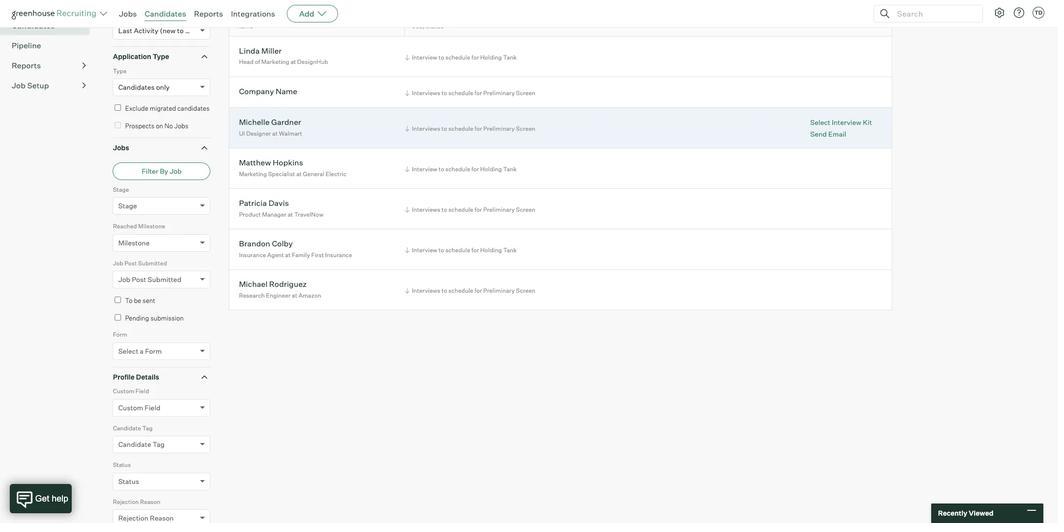 Task type: describe. For each thing, give the bounding box(es) containing it.
interview to schedule for holding tank link for matthew hopkins
[[404, 165, 520, 174]]

engineer
[[266, 292, 291, 299]]

sent
[[143, 297, 155, 305]]

prospects on no jobs
[[125, 122, 189, 130]]

0 vertical spatial jobs
[[119, 9, 137, 19]]

candidates
[[178, 105, 210, 112]]

interviews to schedule for preliminary screen for third interviews to schedule for preliminary screen "link" from the top
[[412, 206, 536, 213]]

a
[[140, 347, 144, 355]]

schedule for michael rodriguez
[[449, 287, 474, 294]]

to for interview to schedule for holding tank 'link' for matthew hopkins
[[439, 166, 445, 173]]

select for select a form
[[118, 347, 138, 355]]

manager
[[262, 211, 287, 218]]

1 vertical spatial status
[[118, 477, 139, 486]]

to
[[125, 297, 133, 305]]

job setup link
[[12, 79, 86, 91]]

candidate tag element
[[113, 424, 211, 461]]

to for third interviews to schedule for preliminary screen "link" from the top
[[442, 206, 448, 213]]

notes)
[[175, 9, 192, 16]]

1 horizontal spatial reports
[[194, 9, 223, 19]]

viewed
[[970, 509, 994, 518]]

interviews for 1st interviews to schedule for preliminary screen "link" from the bottom
[[412, 287, 441, 294]]

linda miller link
[[239, 46, 282, 57]]

exclude
[[125, 105, 148, 112]]

patricia davis link
[[239, 198, 289, 210]]

schedule for linda miller
[[446, 54, 471, 61]]

2 preliminary from the top
[[484, 125, 515, 132]]

profile details
[[113, 373, 159, 381]]

1 vertical spatial candidates
[[12, 20, 55, 30]]

designhub
[[297, 58, 328, 66]]

davis
[[269, 198, 289, 208]]

stage element
[[113, 185, 211, 222]]

select a form
[[118, 347, 162, 355]]

0 vertical spatial tag
[[142, 425, 153, 432]]

0 vertical spatial custom field
[[113, 388, 149, 395]]

schedule for patricia davis
[[449, 206, 474, 213]]

specialist
[[268, 170, 295, 178]]

company name link
[[239, 86, 298, 98]]

to for 1st interviews to schedule for preliminary screen "link" from the top
[[442, 89, 448, 97]]

td
[[1035, 9, 1043, 16]]

matthew hopkins marketing specialist at general electric
[[239, 158, 347, 178]]

0 vertical spatial candidates
[[145, 9, 186, 19]]

send
[[811, 130, 828, 138]]

on
[[156, 122, 163, 130]]

candidates only
[[118, 83, 170, 91]]

walmart
[[279, 130, 302, 137]]

1 vertical spatial custom field
[[118, 404, 161, 412]]

tank for miller
[[504, 54, 517, 61]]

for for rodriguez
[[475, 287, 482, 294]]

michael rodriguez research engineer at amazon
[[239, 279, 321, 299]]

add
[[299, 9, 315, 19]]

designer
[[246, 130, 271, 137]]

sourcing link
[[12, 0, 86, 11]]

jobs link
[[119, 9, 137, 19]]

job/status
[[413, 23, 444, 30]]

at inside linda miller head of marketing at designhub
[[291, 58, 296, 66]]

reached milestone
[[113, 223, 165, 230]]

linda
[[239, 46, 260, 56]]

interview for linda miller
[[412, 54, 438, 61]]

0 vertical spatial stage
[[113, 186, 129, 193]]

4 screen from the top
[[516, 287, 536, 294]]

1 vertical spatial milestone
[[118, 239, 150, 247]]

recently viewed
[[939, 509, 994, 518]]

last
[[118, 26, 132, 35]]

marketing inside linda miller head of marketing at designhub
[[262, 58, 290, 66]]

michelle
[[239, 117, 270, 127]]

holding for miller
[[481, 54, 502, 61]]

2 screen from the top
[[516, 125, 536, 132]]

linda miller head of marketing at designhub
[[239, 46, 328, 66]]

interview to schedule for holding tank for brandon colby
[[412, 247, 517, 254]]

michael
[[239, 279, 268, 289]]

electric
[[326, 170, 347, 178]]

0 vertical spatial status
[[113, 461, 131, 469]]

reached
[[113, 223, 137, 230]]

reached milestone element
[[113, 222, 211, 259]]

kit
[[864, 118, 873, 126]]

old)
[[185, 26, 198, 35]]

1 vertical spatial reports link
[[12, 59, 86, 71]]

head
[[239, 58, 254, 66]]

1 vertical spatial field
[[145, 404, 161, 412]]

of
[[255, 58, 260, 66]]

To be sent checkbox
[[115, 297, 121, 303]]

pipeline link
[[12, 39, 86, 51]]

research
[[239, 292, 265, 299]]

1 vertical spatial candidate tag
[[118, 440, 165, 449]]

schedule for matthew hopkins
[[446, 166, 471, 173]]

integrations
[[231, 9, 275, 19]]

1 horizontal spatial type
[[153, 52, 169, 61]]

Pending submission checkbox
[[115, 314, 121, 321]]

pending submission
[[125, 314, 184, 322]]

to be sent
[[125, 297, 155, 305]]

interviews to schedule for preliminary screen for third interviews to schedule for preliminary screen "link" from the bottom
[[412, 125, 536, 132]]

3 preliminary from the top
[[484, 206, 515, 213]]

resumes
[[139, 9, 162, 16]]

holding for colby
[[481, 247, 502, 254]]

send email link
[[811, 129, 873, 139]]

at for hopkins
[[297, 170, 302, 178]]

td button
[[1032, 5, 1047, 21]]

job inside the filter by job button
[[170, 167, 182, 175]]

prospects
[[125, 122, 155, 130]]

profile
[[113, 373, 135, 381]]

filter by job button
[[113, 162, 211, 180]]

setup
[[27, 80, 49, 90]]

filter by job
[[142, 167, 182, 175]]

select interview kit send email
[[811, 118, 873, 138]]

company
[[239, 86, 274, 96]]

interviews to schedule for preliminary screen for 1st interviews to schedule for preliminary screen "link" from the bottom
[[412, 287, 536, 294]]

interviews for 1st interviews to schedule for preliminary screen "link" from the top
[[412, 89, 441, 97]]

migrated
[[150, 105, 176, 112]]

rodriguez
[[269, 279, 307, 289]]

patricia davis product manager at travelnow
[[239, 198, 324, 218]]

for for miller
[[472, 54, 479, 61]]

schedule for brandon colby
[[446, 247, 471, 254]]

gardner
[[272, 117, 301, 127]]

to for linda miller interview to schedule for holding tank 'link'
[[439, 54, 445, 61]]

for for colby
[[472, 247, 479, 254]]

for for hopkins
[[472, 166, 479, 173]]

select for select interview kit send email
[[811, 118, 831, 126]]

company name
[[239, 86, 298, 96]]

greenhouse recruiting image
[[12, 8, 100, 20]]

0 vertical spatial job post submitted
[[113, 260, 167, 267]]

application
[[113, 52, 151, 61]]

add button
[[287, 5, 338, 22]]

marketing inside the matthew hopkins marketing specialist at general electric
[[239, 170, 267, 178]]

interview for matthew hopkins
[[412, 166, 438, 173]]

1 horizontal spatial form
[[145, 347, 162, 355]]

michelle gardner link
[[239, 117, 301, 129]]

0 vertical spatial submitted
[[138, 260, 167, 267]]

1 vertical spatial rejection
[[118, 514, 149, 523]]

family
[[292, 251, 310, 259]]

interview inside "select interview kit send email"
[[833, 118, 862, 126]]

travelnow
[[295, 211, 324, 218]]

submission
[[151, 314, 184, 322]]

Exclude migrated candidates checkbox
[[115, 105, 121, 111]]

michelle gardner ui designer at walmart
[[239, 117, 302, 137]]

only
[[156, 83, 170, 91]]

status element
[[113, 461, 211, 497]]

matthew hopkins link
[[239, 158, 303, 169]]

name inside company name link
[[276, 86, 298, 96]]

at for rodriguez
[[292, 292, 298, 299]]

product
[[239, 211, 261, 218]]

1 vertical spatial candidate
[[118, 440, 151, 449]]

1 vertical spatial reason
[[150, 514, 174, 523]]

candidates only option
[[118, 83, 170, 91]]

no
[[165, 122, 173, 130]]

job post submitted element
[[113, 259, 211, 295]]



Task type: locate. For each thing, give the bounding box(es) containing it.
at down the "michelle gardner" link
[[272, 130, 278, 137]]

for for davis
[[475, 206, 482, 213]]

status down candidate tag element on the bottom left
[[113, 461, 131, 469]]

interviews for third interviews to schedule for preliminary screen "link" from the top
[[412, 206, 441, 213]]

4 interviews to schedule for preliminary screen from the top
[[412, 287, 536, 294]]

insurance down brandon
[[239, 251, 266, 259]]

1 vertical spatial submitted
[[148, 275, 182, 284]]

at for gardner
[[272, 130, 278, 137]]

1 interview to schedule for holding tank from the top
[[412, 54, 517, 61]]

1 vertical spatial tag
[[153, 440, 165, 449]]

details
[[136, 373, 159, 381]]

stage
[[113, 186, 129, 193], [118, 202, 137, 210]]

integrations link
[[231, 9, 275, 19]]

2 vertical spatial holding
[[481, 247, 502, 254]]

4 preliminary from the top
[[484, 287, 515, 294]]

email
[[829, 130, 847, 138]]

post
[[125, 260, 137, 267], [132, 275, 146, 284]]

jobs right the no
[[174, 122, 189, 130]]

submitted up sent
[[148, 275, 182, 284]]

0 horizontal spatial name
[[237, 23, 253, 30]]

interviews to schedule for preliminary screen
[[412, 89, 536, 97], [412, 125, 536, 132], [412, 206, 536, 213], [412, 287, 536, 294]]

0 vertical spatial reports link
[[194, 9, 223, 19]]

status up rejection reason element
[[118, 477, 139, 486]]

at left general
[[297, 170, 302, 178]]

candidate tag up status element
[[118, 440, 165, 449]]

1 vertical spatial interview to schedule for holding tank link
[[404, 165, 520, 174]]

marketing down miller
[[262, 58, 290, 66]]

to for 1st interviews to schedule for preliminary screen "link" from the bottom
[[442, 287, 448, 294]]

reports up old)
[[194, 9, 223, 19]]

2 vertical spatial candidates
[[118, 83, 155, 91]]

1 vertical spatial candidates link
[[12, 19, 86, 31]]

2 tank from the top
[[504, 166, 517, 173]]

insurance right first
[[325, 251, 352, 259]]

candidates link for the jobs link
[[145, 9, 186, 19]]

matthew
[[239, 158, 271, 168]]

1 vertical spatial job post submitted
[[118, 275, 182, 284]]

2 vertical spatial interview to schedule for holding tank link
[[404, 246, 520, 255]]

1 interview to schedule for holding tank link from the top
[[404, 53, 520, 62]]

(new
[[160, 26, 176, 35]]

to for third interviews to schedule for preliminary screen "link" from the bottom
[[442, 125, 448, 132]]

holding for hopkins
[[481, 166, 502, 173]]

custom
[[113, 388, 134, 395], [118, 404, 143, 412]]

type
[[153, 52, 169, 61], [113, 67, 127, 75]]

Search text field
[[895, 7, 975, 21]]

last activity (new to old) option
[[118, 26, 198, 35]]

0 vertical spatial candidates link
[[145, 9, 186, 19]]

2 holding from the top
[[481, 166, 502, 173]]

interview to schedule for holding tank link for brandon colby
[[404, 246, 520, 255]]

tank for hopkins
[[504, 166, 517, 173]]

0 vertical spatial reason
[[140, 498, 161, 506]]

milestone
[[138, 223, 165, 230], [118, 239, 150, 247]]

pending
[[125, 314, 149, 322]]

0 vertical spatial post
[[125, 260, 137, 267]]

ui
[[239, 130, 245, 137]]

agent
[[267, 251, 284, 259]]

interview to schedule for holding tank for matthew hopkins
[[412, 166, 517, 173]]

by
[[160, 167, 168, 175]]

activity
[[134, 26, 158, 35]]

post down reached
[[125, 260, 137, 267]]

reports link down pipeline link on the left of page
[[12, 59, 86, 71]]

0 horizontal spatial reports link
[[12, 59, 86, 71]]

rejection reason element
[[113, 497, 211, 523]]

preliminary
[[484, 89, 515, 97], [484, 125, 515, 132], [484, 206, 515, 213], [484, 287, 515, 294]]

form element
[[113, 330, 211, 367]]

at inside the matthew hopkins marketing specialist at general electric
[[297, 170, 302, 178]]

submitted down reached milestone element
[[138, 260, 167, 267]]

0 vertical spatial interview to schedule for holding tank link
[[404, 53, 520, 62]]

for
[[472, 54, 479, 61], [475, 89, 482, 97], [475, 125, 482, 132], [472, 166, 479, 173], [475, 206, 482, 213], [472, 247, 479, 254], [475, 287, 482, 294]]

candidates up exclude
[[118, 83, 155, 91]]

to for interview to schedule for holding tank 'link' corresponding to brandon colby
[[439, 247, 445, 254]]

0 vertical spatial candidate tag
[[113, 425, 153, 432]]

application type
[[113, 52, 169, 61]]

1 vertical spatial custom
[[118, 404, 143, 412]]

form right a
[[145, 347, 162, 355]]

candidates inside type element
[[118, 83, 155, 91]]

custom field element
[[113, 387, 211, 424]]

candidate tag down custom field element
[[113, 425, 153, 432]]

2 insurance from the left
[[325, 251, 352, 259]]

1 vertical spatial jobs
[[174, 122, 189, 130]]

1 vertical spatial type
[[113, 67, 127, 75]]

holding
[[481, 54, 502, 61], [481, 166, 502, 173], [481, 247, 502, 254]]

1 vertical spatial name
[[276, 86, 298, 96]]

brandon colby insurance agent at family first insurance
[[239, 239, 352, 259]]

at down rodriguez at the bottom left
[[292, 292, 298, 299]]

1 preliminary from the top
[[484, 89, 515, 97]]

hopkins
[[273, 158, 303, 168]]

screen
[[516, 89, 536, 97], [516, 125, 536, 132], [516, 206, 536, 213], [516, 287, 536, 294]]

interview for brandon colby
[[412, 247, 438, 254]]

3 tank from the top
[[504, 247, 517, 254]]

1 horizontal spatial select
[[811, 118, 831, 126]]

tank for colby
[[504, 247, 517, 254]]

(includes
[[113, 9, 138, 16]]

1 interviews to schedule for preliminary screen link from the top
[[404, 88, 538, 98]]

be
[[134, 297, 141, 305]]

form
[[113, 331, 127, 338], [145, 347, 162, 355]]

type inside type element
[[113, 67, 127, 75]]

1 insurance from the left
[[239, 251, 266, 259]]

type down application in the top of the page
[[113, 67, 127, 75]]

status
[[113, 461, 131, 469], [118, 477, 139, 486]]

2 interview to schedule for holding tank from the top
[[412, 166, 517, 173]]

1 vertical spatial select
[[118, 347, 138, 355]]

type element
[[113, 66, 211, 103]]

name right company
[[276, 86, 298, 96]]

3 interviews to schedule for preliminary screen link from the top
[[404, 205, 538, 214]]

rejection
[[113, 498, 139, 506], [118, 514, 149, 523]]

0 vertical spatial holding
[[481, 54, 502, 61]]

jobs down prospects on no jobs "option"
[[113, 144, 129, 152]]

miller
[[262, 46, 282, 56]]

reports link up old)
[[194, 9, 223, 19]]

1 interviews to schedule for preliminary screen from the top
[[412, 89, 536, 97]]

1 horizontal spatial reports link
[[194, 9, 223, 19]]

1 interviews from the top
[[412, 89, 441, 97]]

name down integrations at the left of the page
[[237, 23, 253, 30]]

0 vertical spatial form
[[113, 331, 127, 338]]

candidates down 'sourcing'
[[12, 20, 55, 30]]

at inside brandon colby insurance agent at family first insurance
[[285, 251, 291, 259]]

interviews to schedule for preliminary screen for 1st interviews to schedule for preliminary screen "link" from the top
[[412, 89, 536, 97]]

0 vertical spatial milestone
[[138, 223, 165, 230]]

interview
[[412, 54, 438, 61], [833, 118, 862, 126], [412, 166, 438, 173], [412, 247, 438, 254]]

0 vertical spatial select
[[811, 118, 831, 126]]

patricia
[[239, 198, 267, 208]]

select inside "form" element
[[118, 347, 138, 355]]

configure image
[[995, 7, 1006, 19]]

and
[[163, 9, 174, 16]]

td button
[[1034, 7, 1045, 19]]

0 vertical spatial rejection reason
[[113, 498, 161, 506]]

at for davis
[[288, 211, 293, 218]]

1 vertical spatial rejection reason
[[118, 514, 174, 523]]

candidates link up (new
[[145, 9, 186, 19]]

0 vertical spatial name
[[237, 23, 253, 30]]

field
[[136, 388, 149, 395], [145, 404, 161, 412]]

tag up status element
[[153, 440, 165, 449]]

milestone down reached milestone
[[118, 239, 150, 247]]

0 vertical spatial custom
[[113, 388, 134, 395]]

at inside michelle gardner ui designer at walmart
[[272, 130, 278, 137]]

interview to schedule for holding tank
[[412, 54, 517, 61], [412, 166, 517, 173], [412, 247, 517, 254]]

0 horizontal spatial type
[[113, 67, 127, 75]]

at inside the michael rodriguez research engineer at amazon
[[292, 292, 298, 299]]

custom field
[[113, 388, 149, 395], [118, 404, 161, 412]]

0 horizontal spatial reports
[[12, 60, 41, 70]]

0 vertical spatial type
[[153, 52, 169, 61]]

2 interviews to schedule for preliminary screen link from the top
[[404, 124, 538, 133]]

select up send
[[811, 118, 831, 126]]

general
[[303, 170, 325, 178]]

2 interviews from the top
[[412, 125, 441, 132]]

1 vertical spatial post
[[132, 275, 146, 284]]

select left a
[[118, 347, 138, 355]]

tag down custom field element
[[142, 425, 153, 432]]

1 vertical spatial marketing
[[239, 170, 267, 178]]

candidate down custom field element
[[113, 425, 141, 432]]

1 holding from the top
[[481, 54, 502, 61]]

job post submitted down reached milestone element
[[113, 260, 167, 267]]

0 vertical spatial candidate
[[113, 425, 141, 432]]

select interview kit link
[[811, 118, 873, 127]]

0 vertical spatial tank
[[504, 54, 517, 61]]

0 vertical spatial marketing
[[262, 58, 290, 66]]

3 interviews from the top
[[412, 206, 441, 213]]

name
[[237, 23, 253, 30], [276, 86, 298, 96]]

last activity (new to old)
[[118, 26, 198, 35]]

candidates link for sourcing link
[[12, 19, 86, 31]]

interview to schedule for holding tank for linda miller
[[412, 54, 517, 61]]

at left designhub
[[291, 58, 296, 66]]

candidates
[[145, 9, 186, 19], [12, 20, 55, 30], [118, 83, 155, 91]]

3 holding from the top
[[481, 247, 502, 254]]

custom down profile
[[113, 388, 134, 395]]

2 vertical spatial interview to schedule for holding tank
[[412, 247, 517, 254]]

1 screen from the top
[[516, 89, 536, 97]]

0 vertical spatial field
[[136, 388, 149, 395]]

candidate up status element
[[118, 440, 151, 449]]

candidate
[[113, 425, 141, 432], [118, 440, 151, 449]]

0 vertical spatial rejection
[[113, 498, 139, 506]]

brandon colby link
[[239, 239, 293, 250]]

first
[[312, 251, 324, 259]]

at
[[291, 58, 296, 66], [272, 130, 278, 137], [297, 170, 302, 178], [288, 211, 293, 218], [285, 251, 291, 259], [292, 292, 298, 299]]

2 vertical spatial jobs
[[113, 144, 129, 152]]

at right manager
[[288, 211, 293, 218]]

0 horizontal spatial form
[[113, 331, 127, 338]]

reports down pipeline at the left top of the page
[[12, 60, 41, 70]]

0 horizontal spatial select
[[118, 347, 138, 355]]

recently
[[939, 509, 968, 518]]

1 horizontal spatial name
[[276, 86, 298, 96]]

Prospects on No Jobs checkbox
[[115, 122, 121, 128]]

milestone down stage element in the left top of the page
[[138, 223, 165, 230]]

0 horizontal spatial insurance
[[239, 251, 266, 259]]

3 interview to schedule for holding tank link from the top
[[404, 246, 520, 255]]

3 interviews to schedule for preliminary screen from the top
[[412, 206, 536, 213]]

interviews for third interviews to schedule for preliminary screen "link" from the bottom
[[412, 125, 441, 132]]

rejection reason
[[113, 498, 161, 506], [118, 514, 174, 523]]

1 vertical spatial reports
[[12, 60, 41, 70]]

3 screen from the top
[[516, 206, 536, 213]]

2 vertical spatial tank
[[504, 247, 517, 254]]

1 tank from the top
[[504, 54, 517, 61]]

1 vertical spatial form
[[145, 347, 162, 355]]

1 vertical spatial holding
[[481, 166, 502, 173]]

interviews to schedule for preliminary screen link
[[404, 88, 538, 98], [404, 124, 538, 133], [404, 205, 538, 214], [404, 286, 538, 295]]

amazon
[[299, 292, 321, 299]]

marketing down matthew
[[239, 170, 267, 178]]

0 vertical spatial reports
[[194, 9, 223, 19]]

job
[[12, 80, 26, 90], [170, 167, 182, 175], [113, 260, 123, 267], [118, 275, 130, 284]]

at for colby
[[285, 251, 291, 259]]

3 interview to schedule for holding tank from the top
[[412, 247, 517, 254]]

at right agent
[[285, 251, 291, 259]]

1 horizontal spatial insurance
[[325, 251, 352, 259]]

michael rodriguez link
[[239, 279, 307, 291]]

job post submitted
[[113, 260, 167, 267], [118, 275, 182, 284]]

candidates up (new
[[145, 9, 186, 19]]

candidates link
[[145, 9, 186, 19], [12, 19, 86, 31]]

1 vertical spatial stage
[[118, 202, 137, 210]]

sourcing
[[12, 0, 45, 10]]

select inside "select interview kit send email"
[[811, 118, 831, 126]]

4 interviews to schedule for preliminary screen link from the top
[[404, 286, 538, 295]]

1 horizontal spatial candidates link
[[145, 9, 186, 19]]

0 horizontal spatial candidates link
[[12, 19, 86, 31]]

0 vertical spatial interview to schedule for holding tank
[[412, 54, 517, 61]]

jobs up last
[[119, 9, 137, 19]]

at inside patricia davis product manager at travelnow
[[288, 211, 293, 218]]

post up 'to be sent'
[[132, 275, 146, 284]]

1 vertical spatial tank
[[504, 166, 517, 173]]

tank
[[504, 54, 517, 61], [504, 166, 517, 173], [504, 247, 517, 254]]

pipeline
[[12, 40, 41, 50]]

custom down the profile details
[[118, 404, 143, 412]]

form down pending submission option
[[113, 331, 127, 338]]

2 interview to schedule for holding tank link from the top
[[404, 165, 520, 174]]

job setup
[[12, 80, 49, 90]]

brandon
[[239, 239, 270, 249]]

job post submitted up sent
[[118, 275, 182, 284]]

1 vertical spatial interview to schedule for holding tank
[[412, 166, 517, 173]]

tag
[[142, 425, 153, 432], [153, 440, 165, 449]]

2 interviews to schedule for preliminary screen from the top
[[412, 125, 536, 132]]

4 interviews from the top
[[412, 287, 441, 294]]

type down 'last activity (new to old)'
[[153, 52, 169, 61]]

interview to schedule for holding tank link for linda miller
[[404, 53, 520, 62]]

candidates link down sourcing link
[[12, 19, 86, 31]]



Task type: vqa. For each thing, say whether or not it's contained in the screenshot.
4th Screen
yes



